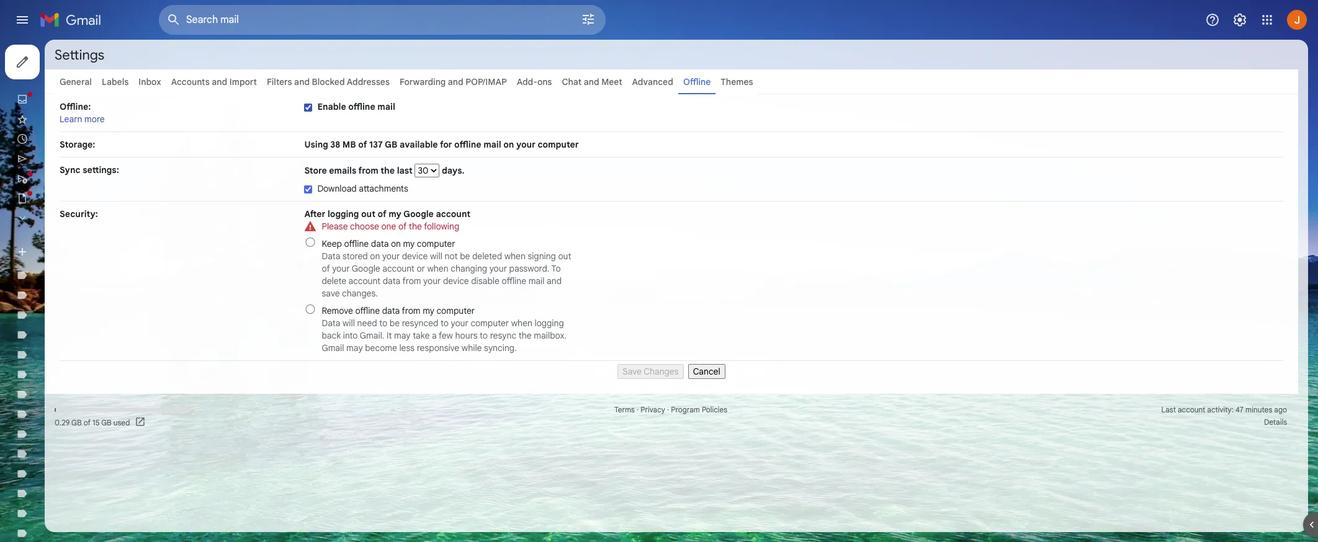 Task type: locate. For each thing, give the bounding box(es) containing it.
please
[[322, 221, 348, 232]]

google up 'following'
[[404, 209, 434, 220]]

of up delete
[[322, 263, 330, 274]]

attachments
[[359, 183, 408, 194]]

be up changing at the left
[[460, 251, 470, 262]]

pop/imap
[[466, 76, 507, 88]]

or
[[417, 263, 425, 274]]

offline link
[[683, 76, 711, 88]]

2 horizontal spatial gb
[[385, 139, 398, 150]]

0 vertical spatial logging
[[328, 209, 359, 220]]

0 vertical spatial mail
[[378, 101, 395, 112]]

add-
[[517, 76, 538, 88]]

2 vertical spatial mail
[[529, 276, 545, 287]]

137
[[369, 139, 383, 150]]

following
[[424, 221, 459, 232]]

using 38 mb of 137 gb available for offline mail on your computer
[[304, 139, 579, 150]]

will up into
[[343, 318, 355, 329]]

addresses
[[347, 76, 390, 88]]

may down into
[[346, 343, 363, 354]]

0 horizontal spatial to
[[380, 318, 388, 329]]

1 horizontal spatial will
[[430, 251, 443, 262]]

and for forwarding
[[448, 76, 464, 88]]

and inside keep offline data on my computer data stored on your device will not be deleted when signing out of your google account or when changing your password. to delete account data from your device disable offline mail and save changes.
[[547, 276, 562, 287]]

when up password.
[[504, 251, 526, 262]]

my up resynced
[[423, 305, 434, 317]]

of left 15
[[84, 418, 91, 427]]

1 data from the top
[[322, 251, 340, 262]]

0 vertical spatial may
[[394, 330, 411, 341]]

0 horizontal spatial be
[[390, 318, 400, 329]]

from up resynced
[[402, 305, 421, 317]]

save changes button
[[618, 364, 684, 379]]

the left 'following'
[[409, 221, 422, 232]]

0 vertical spatial on
[[504, 139, 514, 150]]

logging up 'please'
[[328, 209, 359, 220]]

to
[[380, 318, 388, 329], [441, 318, 449, 329], [480, 330, 488, 341]]

None search field
[[159, 5, 606, 35]]

· right privacy link
[[667, 405, 669, 415]]

chat and meet link
[[562, 76, 622, 88]]

may right it
[[394, 330, 411, 341]]

offline for keep offline data on my computer data stored on your device will not be deleted when signing out of your google account or when changing your password. to delete account data from your device disable offline mail and save changes.
[[344, 238, 369, 250]]

stored
[[343, 251, 368, 262]]

0 horizontal spatial google
[[352, 263, 380, 274]]

1 vertical spatial when
[[427, 263, 449, 274]]

computer
[[538, 139, 579, 150], [417, 238, 455, 250], [437, 305, 475, 317], [471, 318, 509, 329]]

1 vertical spatial may
[[346, 343, 363, 354]]

into
[[343, 330, 358, 341]]

offline
[[348, 101, 375, 112], [454, 139, 481, 150], [344, 238, 369, 250], [502, 276, 526, 287], [355, 305, 380, 317]]

when
[[504, 251, 526, 262], [427, 263, 449, 274], [511, 318, 533, 329]]

1 horizontal spatial my
[[403, 238, 415, 250]]

last account activity: 47 minutes ago details
[[1162, 405, 1288, 427]]

0 horizontal spatial my
[[389, 209, 402, 220]]

0 vertical spatial data
[[322, 251, 340, 262]]

1 · from the left
[[637, 405, 639, 415]]

data up back
[[322, 318, 340, 329]]

save
[[623, 366, 642, 377]]

be up it
[[390, 318, 400, 329]]

available
[[400, 139, 438, 150]]

device up or
[[402, 251, 428, 262]]

details link
[[1265, 418, 1288, 427]]

2 vertical spatial on
[[370, 251, 380, 262]]

signing
[[528, 251, 556, 262]]

the
[[381, 165, 395, 176], [409, 221, 422, 232], [519, 330, 532, 341]]

data for data will need to be resynced to your computer when logging back into gmail. it may take a few hours to resync the mailbox. gmail may become less responsive while syncing.
[[322, 318, 340, 329]]

my inside the remove offline data from my computer data will need to be resynced to your computer when logging back into gmail. it may take a few hours to resync the mailbox. gmail may become less responsive while syncing.
[[423, 305, 434, 317]]

0 vertical spatial be
[[460, 251, 470, 262]]

and down to
[[547, 276, 562, 287]]

data for data stored on your device will not be deleted when signing out of your google account or when changing your password. to delete account data from your device disable offline mail and save changes.
[[322, 251, 340, 262]]

1 horizontal spatial google
[[404, 209, 434, 220]]

1 vertical spatial my
[[403, 238, 415, 250]]

2 horizontal spatial mail
[[529, 276, 545, 287]]

1 horizontal spatial logging
[[535, 318, 564, 329]]

Remove offline data from my computer radio
[[304, 305, 317, 314]]

and left the import
[[212, 76, 227, 88]]

data for on
[[371, 238, 389, 250]]

data inside the remove offline data from my computer data will need to be resynced to your computer when logging back into gmail. it may take a few hours to resync the mailbox. gmail may become less responsive while syncing.
[[322, 318, 340, 329]]

mail down "addresses" on the top of page
[[378, 101, 395, 112]]

and right chat
[[584, 76, 599, 88]]

offline inside the remove offline data from my computer data will need to be resynced to your computer when logging back into gmail. it may take a few hours to resync the mailbox. gmail may become less responsive while syncing.
[[355, 305, 380, 317]]

will left not
[[430, 251, 443, 262]]

0 horizontal spatial the
[[381, 165, 395, 176]]

offline
[[683, 76, 711, 88]]

from
[[359, 165, 378, 176], [403, 276, 421, 287], [402, 305, 421, 317]]

be
[[460, 251, 470, 262], [390, 318, 400, 329]]

password.
[[509, 263, 550, 274]]

Download attachments checkbox
[[304, 185, 312, 194]]

of left 137
[[358, 139, 367, 150]]

terms · privacy · program policies
[[615, 405, 728, 415]]

out up choose
[[361, 209, 376, 220]]

changes.
[[342, 288, 378, 299]]

of up one
[[378, 209, 387, 220]]

0 vertical spatial my
[[389, 209, 402, 220]]

your inside the remove offline data from my computer data will need to be resynced to your computer when logging back into gmail. it may take a few hours to resync the mailbox. gmail may become less responsive while syncing.
[[451, 318, 469, 329]]

store
[[304, 165, 327, 176]]

account up 'following'
[[436, 209, 471, 220]]

1 vertical spatial on
[[391, 238, 401, 250]]

2 horizontal spatial my
[[423, 305, 434, 317]]

the right resync at the bottom
[[519, 330, 532, 341]]

of
[[358, 139, 367, 150], [378, 209, 387, 220], [399, 221, 407, 232], [322, 263, 330, 274], [84, 418, 91, 427]]

accounts
[[171, 76, 210, 88]]

offline up stored
[[344, 238, 369, 250]]

offline up need
[[355, 305, 380, 317]]

mail down password.
[[529, 276, 545, 287]]

save
[[322, 288, 340, 299]]

0 horizontal spatial ·
[[637, 405, 639, 415]]

logging up mailbox.
[[535, 318, 564, 329]]

0 horizontal spatial will
[[343, 318, 355, 329]]

0 horizontal spatial gb
[[71, 418, 82, 427]]

more
[[84, 114, 105, 125]]

1 vertical spatial logging
[[535, 318, 564, 329]]

to up few
[[441, 318, 449, 329]]

the left last
[[381, 165, 395, 176]]

storage:
[[60, 139, 95, 150]]

2 vertical spatial when
[[511, 318, 533, 329]]

data inside keep offline data on my computer data stored on your device will not be deleted when signing out of your google account or when changing your password. to delete account data from your device disable offline mail and save changes.
[[322, 251, 340, 262]]

offline: learn more
[[60, 101, 105, 125]]

· right terms
[[637, 405, 639, 415]]

0 horizontal spatial mail
[[378, 101, 395, 112]]

1 vertical spatial device
[[443, 276, 469, 287]]

when right or
[[427, 263, 449, 274]]

cancel button
[[688, 364, 726, 379]]

footer
[[45, 404, 1299, 429]]

logging
[[328, 209, 359, 220], [535, 318, 564, 329]]

of for mb
[[358, 139, 367, 150]]

2 vertical spatial data
[[382, 305, 400, 317]]

accounts and import
[[171, 76, 257, 88]]

terms link
[[615, 405, 635, 415]]

0 horizontal spatial on
[[370, 251, 380, 262]]

gmail.
[[360, 330, 385, 341]]

1 vertical spatial out
[[558, 251, 572, 262]]

disable
[[471, 276, 500, 287]]

account inside last account activity: 47 minutes ago details
[[1178, 405, 1206, 415]]

keep offline data on my computer data stored on your device will not be deleted when signing out of your google account or when changing your password. to delete account data from your device disable offline mail and save changes.
[[322, 238, 572, 299]]

remove offline data from my computer data will need to be resynced to your computer when logging back into gmail. it may take a few hours to resync the mailbox. gmail may become less responsive while syncing.
[[322, 305, 567, 354]]

2 vertical spatial from
[[402, 305, 421, 317]]

1 vertical spatial mail
[[484, 139, 501, 150]]

my up the please choose one of the following
[[389, 209, 402, 220]]

while
[[462, 343, 482, 354]]

a
[[432, 330, 437, 341]]

gb right 0.29
[[71, 418, 82, 427]]

1 vertical spatial from
[[403, 276, 421, 287]]

not
[[445, 251, 458, 262]]

days.
[[440, 165, 465, 176]]

0 vertical spatial data
[[371, 238, 389, 250]]

gb
[[385, 139, 398, 150], [71, 418, 82, 427], [101, 418, 112, 427]]

0 horizontal spatial device
[[402, 251, 428, 262]]

privacy
[[641, 405, 665, 415]]

details
[[1265, 418, 1288, 427]]

when up resync at the bottom
[[511, 318, 533, 329]]

account
[[436, 209, 471, 220], [383, 263, 415, 274], [349, 276, 381, 287], [1178, 405, 1206, 415]]

be inside the remove offline data from my computer data will need to be resynced to your computer when logging back into gmail. it may take a few hours to resync the mailbox. gmail may become less responsive while syncing.
[[390, 318, 400, 329]]

1 horizontal spatial ·
[[667, 405, 669, 415]]

my inside keep offline data on my computer data stored on your device will not be deleted when signing out of your google account or when changing your password. to delete account data from your device disable offline mail and save changes.
[[403, 238, 415, 250]]

data
[[322, 251, 340, 262], [322, 318, 340, 329]]

0 vertical spatial when
[[504, 251, 526, 262]]

0 vertical spatial out
[[361, 209, 376, 220]]

offline for enable offline mail
[[348, 101, 375, 112]]

forwarding and pop/imap
[[400, 76, 507, 88]]

offline down "addresses" on the top of page
[[348, 101, 375, 112]]

of inside footer
[[84, 418, 91, 427]]

navigation containing save changes
[[60, 361, 1284, 379]]

1 vertical spatial be
[[390, 318, 400, 329]]

it
[[387, 330, 392, 341]]

to up it
[[380, 318, 388, 329]]

hours
[[455, 330, 478, 341]]

1 vertical spatial the
[[409, 221, 422, 232]]

mailbox.
[[534, 330, 567, 341]]

follow link to manage storage image
[[135, 417, 147, 429]]

google down stored
[[352, 263, 380, 274]]

download
[[317, 183, 357, 194]]

my down the please choose one of the following
[[403, 238, 415, 250]]

changing
[[451, 263, 487, 274]]

from up download attachments
[[359, 165, 378, 176]]

gb right 15
[[101, 418, 112, 427]]

please choose one of the following
[[322, 221, 459, 232]]

mb
[[343, 139, 356, 150]]

1 vertical spatial data
[[322, 318, 340, 329]]

when inside the remove offline data from my computer data will need to be resynced to your computer when logging back into gmail. it may take a few hours to resync the mailbox. gmail may become less responsive while syncing.
[[511, 318, 533, 329]]

learn
[[60, 114, 82, 125]]

2 data from the top
[[322, 318, 340, 329]]

1 vertical spatial google
[[352, 263, 380, 274]]

2 horizontal spatial to
[[480, 330, 488, 341]]

offline down password.
[[502, 276, 526, 287]]

2 vertical spatial the
[[519, 330, 532, 341]]

from down or
[[403, 276, 421, 287]]

of right one
[[399, 221, 407, 232]]

gb right 137
[[385, 139, 398, 150]]

syncing.
[[484, 343, 517, 354]]

using
[[304, 139, 328, 150]]

1 horizontal spatial to
[[441, 318, 449, 329]]

my for of
[[389, 209, 402, 220]]

and left pop/imap at the top left of page
[[448, 76, 464, 88]]

my for on
[[403, 238, 415, 250]]

0 vertical spatial from
[[359, 165, 378, 176]]

device down changing at the left
[[443, 276, 469, 287]]

advanced search options image
[[576, 7, 601, 32]]

0 vertical spatial will
[[430, 251, 443, 262]]

changes
[[644, 366, 679, 377]]

take
[[413, 330, 430, 341]]

and for accounts
[[212, 76, 227, 88]]

data down keep
[[322, 251, 340, 262]]

and right the filters
[[294, 76, 310, 88]]

1 horizontal spatial the
[[409, 221, 422, 232]]

and
[[212, 76, 227, 88], [294, 76, 310, 88], [448, 76, 464, 88], [584, 76, 599, 88], [547, 276, 562, 287]]

chat
[[562, 76, 582, 88]]

1 vertical spatial will
[[343, 318, 355, 329]]

settings
[[55, 46, 104, 63]]

out up to
[[558, 251, 572, 262]]

1 horizontal spatial out
[[558, 251, 572, 262]]

account right 'last'
[[1178, 405, 1206, 415]]

forwarding
[[400, 76, 446, 88]]

to up while
[[480, 330, 488, 341]]

1 horizontal spatial be
[[460, 251, 470, 262]]

data inside the remove offline data from my computer data will need to be resynced to your computer when logging back into gmail. it may take a few hours to resync the mailbox. gmail may become less responsive while syncing.
[[382, 305, 400, 317]]

navigation
[[0, 40, 149, 543], [60, 361, 1284, 379]]

security:
[[60, 209, 98, 220]]

mail right the for
[[484, 139, 501, 150]]

1 horizontal spatial may
[[394, 330, 411, 341]]

filters and blocked addresses link
[[267, 76, 390, 88]]

1 horizontal spatial mail
[[484, 139, 501, 150]]

data
[[371, 238, 389, 250], [383, 276, 401, 287], [382, 305, 400, 317]]

2 horizontal spatial the
[[519, 330, 532, 341]]

2 vertical spatial my
[[423, 305, 434, 317]]



Task type: vqa. For each thing, say whether or not it's contained in the screenshot.
few
yes



Task type: describe. For each thing, give the bounding box(es) containing it.
after
[[304, 209, 326, 220]]

offline right the for
[[454, 139, 481, 150]]

1 horizontal spatial on
[[391, 238, 401, 250]]

add-ons link
[[517, 76, 552, 88]]

when for deleted
[[504, 251, 526, 262]]

enable
[[317, 101, 346, 112]]

data for from
[[382, 305, 400, 317]]

resync
[[490, 330, 517, 341]]

policies
[[702, 405, 728, 415]]

from inside keep offline data on my computer data stored on your device will not be deleted when signing out of your google account or when changing your password. to delete account data from your device disable offline mail and save changes.
[[403, 276, 421, 287]]

last
[[397, 165, 413, 176]]

of inside keep offline data on my computer data stored on your device will not be deleted when signing out of your google account or when changing your password. to delete account data from your device disable offline mail and save changes.
[[322, 263, 330, 274]]

themes
[[721, 76, 753, 88]]

Enable offline mail checkbox
[[304, 104, 312, 112]]

support image
[[1206, 12, 1220, 27]]

0.29 gb of 15 gb used
[[55, 418, 130, 427]]

computer inside keep offline data on my computer data stored on your device will not be deleted when signing out of your google account or when changing your password. to delete account data from your device disable offline mail and save changes.
[[417, 238, 455, 250]]

0 vertical spatial device
[[402, 251, 428, 262]]

google inside keep offline data on my computer data stored on your device will not be deleted when signing out of your google account or when changing your password. to delete account data from your device disable offline mail and save changes.
[[352, 263, 380, 274]]

deleted
[[472, 251, 502, 262]]

labels link
[[102, 76, 129, 88]]

after logging out of my google account
[[304, 209, 471, 220]]

1 horizontal spatial device
[[443, 276, 469, 287]]

terms
[[615, 405, 635, 415]]

cancel
[[693, 366, 721, 377]]

general
[[60, 76, 92, 88]]

last
[[1162, 405, 1176, 415]]

resynced
[[402, 318, 439, 329]]

from inside the remove offline data from my computer data will need to be resynced to your computer when logging back into gmail. it may take a few hours to resync the mailbox. gmail may become less responsive while syncing.
[[402, 305, 421, 317]]

remove
[[322, 305, 353, 317]]

Search mail text field
[[186, 14, 546, 26]]

one
[[381, 221, 396, 232]]

of for one
[[399, 221, 407, 232]]

to
[[552, 263, 561, 274]]

import
[[230, 76, 257, 88]]

0 vertical spatial google
[[404, 209, 434, 220]]

labels
[[102, 76, 129, 88]]

0 vertical spatial the
[[381, 165, 395, 176]]

logging inside the remove offline data from my computer data will need to be resynced to your computer when logging back into gmail. it may take a few hours to resync the mailbox. gmail may become less responsive while syncing.
[[535, 318, 564, 329]]

of for out
[[378, 209, 387, 220]]

0 horizontal spatial logging
[[328, 209, 359, 220]]

ago
[[1275, 405, 1288, 415]]

few
[[439, 330, 453, 341]]

store emails from the last
[[304, 165, 415, 176]]

account up the changes.
[[349, 276, 381, 287]]

minutes
[[1246, 405, 1273, 415]]

1 vertical spatial data
[[383, 276, 401, 287]]

download attachments
[[317, 183, 408, 194]]

settings:
[[83, 165, 119, 176]]

accounts and import link
[[171, 76, 257, 88]]

footer containing terms
[[45, 404, 1299, 429]]

0 horizontal spatial out
[[361, 209, 376, 220]]

47
[[1236, 405, 1244, 415]]

filters and blocked addresses
[[267, 76, 390, 88]]

gmail image
[[40, 7, 107, 32]]

activity:
[[1208, 405, 1234, 415]]

main menu image
[[15, 12, 30, 27]]

out inside keep offline data on my computer data stored on your device will not be deleted when signing out of your google account or when changing your password. to delete account data from your device disable offline mail and save changes.
[[558, 251, 572, 262]]

program
[[671, 405, 700, 415]]

the inside the remove offline data from my computer data will need to be resynced to your computer when logging back into gmail. it may take a few hours to resync the mailbox. gmail may become less responsive while syncing.
[[519, 330, 532, 341]]

and for filters
[[294, 76, 310, 88]]

will inside the remove offline data from my computer data will need to be resynced to your computer when logging back into gmail. it may take a few hours to resync the mailbox. gmail may become less responsive while syncing.
[[343, 318, 355, 329]]

chat and meet
[[562, 76, 622, 88]]

2 horizontal spatial on
[[504, 139, 514, 150]]

account left or
[[383, 263, 415, 274]]

for
[[440, 139, 452, 150]]

advanced link
[[632, 76, 673, 88]]

enable offline mail
[[317, 101, 395, 112]]

settings image
[[1233, 12, 1248, 27]]

will inside keep offline data on my computer data stored on your device will not be deleted when signing out of your google account or when changing your password. to delete account data from your device disable offline mail and save changes.
[[430, 251, 443, 262]]

need
[[357, 318, 377, 329]]

inbox link
[[139, 76, 161, 88]]

sync settings:
[[60, 165, 119, 176]]

keep
[[322, 238, 342, 250]]

forwarding and pop/imap link
[[400, 76, 507, 88]]

add-ons
[[517, 76, 552, 88]]

delete
[[322, 276, 346, 287]]

when for computer
[[511, 318, 533, 329]]

sync
[[60, 165, 80, 176]]

choose
[[350, 221, 379, 232]]

blocked
[[312, 76, 345, 88]]

Keep offline data on my computer radio
[[304, 238, 317, 247]]

0.29
[[55, 418, 70, 427]]

offline:
[[60, 101, 91, 112]]

learn more link
[[60, 114, 105, 125]]

my for from
[[423, 305, 434, 317]]

search mail image
[[163, 9, 185, 31]]

emails
[[329, 165, 357, 176]]

save changes
[[623, 366, 679, 377]]

2 · from the left
[[667, 405, 669, 415]]

filters
[[267, 76, 292, 88]]

mail inside keep offline data on my computer data stored on your device will not be deleted when signing out of your google account or when changing your password. to delete account data from your device disable offline mail and save changes.
[[529, 276, 545, 287]]

offline for remove offline data from my computer data will need to be resynced to your computer when logging back into gmail. it may take a few hours to resync the mailbox. gmail may become less responsive while syncing.
[[355, 305, 380, 317]]

1 horizontal spatial gb
[[101, 418, 112, 427]]

and for chat
[[584, 76, 599, 88]]

inbox
[[139, 76, 161, 88]]

38
[[330, 139, 340, 150]]

general link
[[60, 76, 92, 88]]

advanced
[[632, 76, 673, 88]]

0 horizontal spatial may
[[346, 343, 363, 354]]

be inside keep offline data on my computer data stored on your device will not be deleted when signing out of your google account or when changing your password. to delete account data from your device disable offline mail and save changes.
[[460, 251, 470, 262]]



